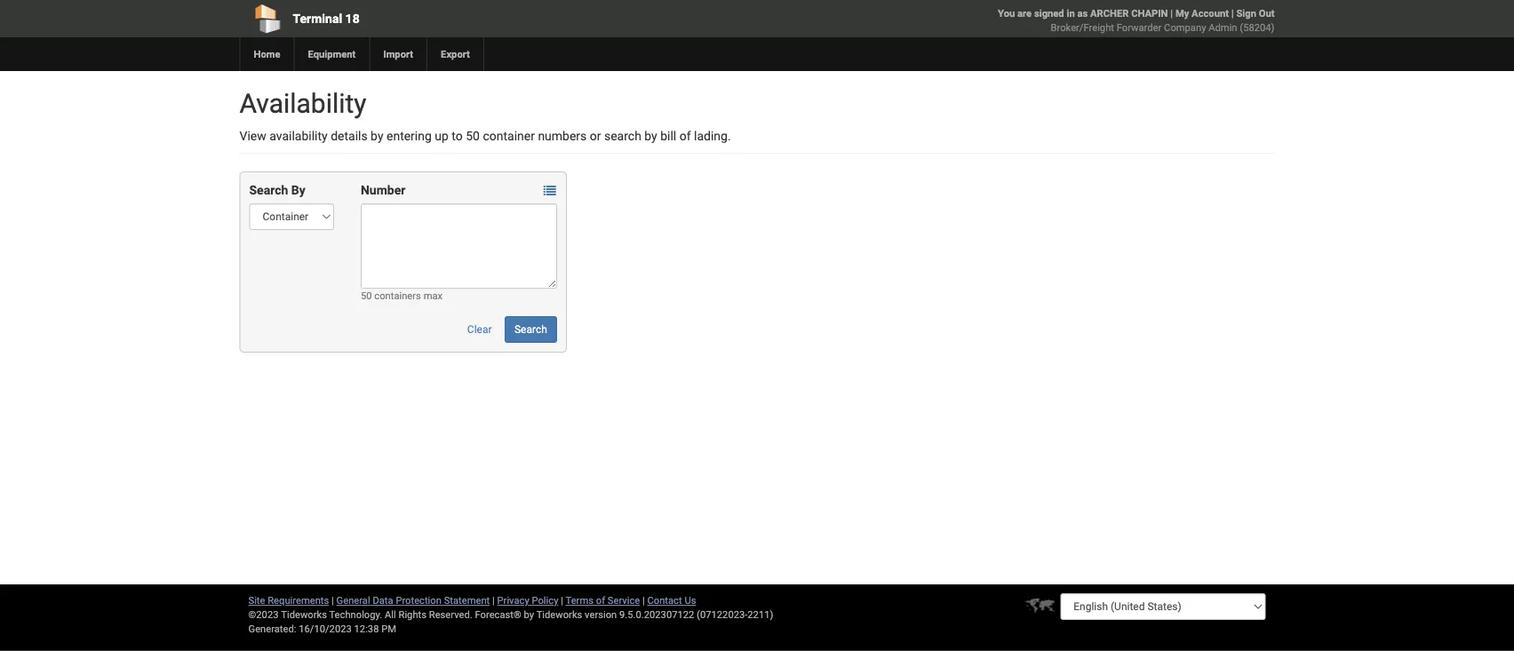 Task type: describe. For each thing, give the bounding box(es) containing it.
terms
[[566, 595, 594, 606]]

privacy
[[497, 595, 529, 606]]

protection
[[396, 595, 442, 606]]

in
[[1067, 8, 1075, 19]]

18
[[345, 11, 360, 26]]

search for search
[[514, 323, 547, 336]]

Number text field
[[361, 203, 557, 289]]

terminal 18
[[293, 11, 360, 26]]

search button
[[505, 316, 557, 343]]

pm
[[381, 623, 396, 635]]

export link
[[427, 37, 483, 71]]

contact
[[647, 595, 682, 606]]

version
[[585, 609, 617, 621]]

terminal
[[293, 11, 342, 26]]

forecast®
[[475, 609, 521, 621]]

2 horizontal spatial by
[[645, 128, 657, 143]]

12:38
[[354, 623, 379, 635]]

by
[[291, 183, 305, 197]]

sign
[[1236, 8, 1256, 19]]

| left my
[[1171, 8, 1173, 19]]

(07122023-
[[697, 609, 748, 621]]

account
[[1192, 8, 1229, 19]]

9.5.0.202307122
[[619, 609, 694, 621]]

to
[[452, 128, 463, 143]]

site
[[248, 595, 265, 606]]

home link
[[239, 37, 294, 71]]

policy
[[532, 595, 558, 606]]

are
[[1018, 8, 1032, 19]]

site requirements link
[[248, 595, 329, 606]]

0 horizontal spatial by
[[371, 128, 383, 143]]

export
[[441, 48, 470, 60]]

all
[[385, 609, 396, 621]]

tideworks
[[536, 609, 582, 621]]

availability
[[269, 128, 328, 143]]

of inside 'site requirements | general data protection statement | privacy policy | terms of service | contact us ©2023 tideworks technology. all rights reserved. forecast® by tideworks version 9.5.0.202307122 (07122023-2211) generated: 16/10/2023 12:38 pm'
[[596, 595, 605, 606]]

contact us link
[[647, 595, 696, 606]]

generated:
[[248, 623, 296, 635]]

bill
[[660, 128, 676, 143]]

general data protection statement link
[[336, 595, 490, 606]]

technology.
[[329, 609, 382, 621]]

us
[[685, 595, 696, 606]]

50 containers max
[[361, 290, 443, 302]]

broker/freight
[[1051, 22, 1114, 33]]

availability
[[239, 88, 367, 119]]

2211)
[[748, 609, 773, 621]]

chapin
[[1131, 8, 1168, 19]]

import
[[383, 48, 413, 60]]

view
[[239, 128, 266, 143]]

service
[[608, 595, 640, 606]]

data
[[373, 595, 393, 606]]

by inside 'site requirements | general data protection statement | privacy policy | terms of service | contact us ©2023 tideworks technology. all rights reserved. forecast® by tideworks version 9.5.0.202307122 (07122023-2211) generated: 16/10/2023 12:38 pm'
[[524, 609, 534, 621]]

1 horizontal spatial of
[[680, 128, 691, 143]]

my account link
[[1176, 8, 1229, 19]]



Task type: locate. For each thing, give the bounding box(es) containing it.
by
[[371, 128, 383, 143], [645, 128, 657, 143], [524, 609, 534, 621]]

search left by at the top of the page
[[249, 183, 288, 197]]

1 horizontal spatial search
[[514, 323, 547, 336]]

containers
[[374, 290, 421, 302]]

| left sign
[[1231, 8, 1234, 19]]

1 horizontal spatial by
[[524, 609, 534, 621]]

sign out link
[[1236, 8, 1275, 19]]

clear
[[467, 323, 492, 336]]

by right details
[[371, 128, 383, 143]]

|
[[1171, 8, 1173, 19], [1231, 8, 1234, 19], [332, 595, 334, 606], [492, 595, 495, 606], [561, 595, 563, 606], [642, 595, 645, 606]]

max
[[424, 290, 443, 302]]

0 vertical spatial of
[[680, 128, 691, 143]]

of right 'bill'
[[680, 128, 691, 143]]

statement
[[444, 595, 490, 606]]

50
[[466, 128, 480, 143], [361, 290, 372, 302]]

search inside button
[[514, 323, 547, 336]]

you
[[998, 8, 1015, 19]]

reserved.
[[429, 609, 473, 621]]

search for search by
[[249, 183, 288, 197]]

1 horizontal spatial 50
[[466, 128, 480, 143]]

home
[[254, 48, 280, 60]]

you are signed in as archer chapin | my account | sign out broker/freight forwarder company admin (58204)
[[998, 8, 1275, 33]]

1 vertical spatial of
[[596, 595, 605, 606]]

| left the general
[[332, 595, 334, 606]]

requirements
[[268, 595, 329, 606]]

16/10/2023
[[299, 623, 352, 635]]

company
[[1164, 22, 1206, 33]]

of up version
[[596, 595, 605, 606]]

0 vertical spatial search
[[249, 183, 288, 197]]

search by
[[249, 183, 305, 197]]

terms of service link
[[566, 595, 640, 606]]

privacy policy link
[[497, 595, 558, 606]]

by left 'bill'
[[645, 128, 657, 143]]

terminal 18 link
[[239, 0, 655, 37]]

0 horizontal spatial of
[[596, 595, 605, 606]]

my
[[1176, 8, 1189, 19]]

0 horizontal spatial search
[[249, 183, 288, 197]]

up
[[435, 128, 449, 143]]

lading.
[[694, 128, 731, 143]]

search right clear
[[514, 323, 547, 336]]

rights
[[399, 609, 427, 621]]

out
[[1259, 8, 1275, 19]]

1 vertical spatial search
[[514, 323, 547, 336]]

clear button
[[457, 316, 502, 343]]

1 vertical spatial 50
[[361, 290, 372, 302]]

admin
[[1209, 22, 1237, 33]]

or
[[590, 128, 601, 143]]

of
[[680, 128, 691, 143], [596, 595, 605, 606]]

container
[[483, 128, 535, 143]]

0 vertical spatial 50
[[466, 128, 480, 143]]

50 left containers
[[361, 290, 372, 302]]

(58204)
[[1240, 22, 1275, 33]]

| up 9.5.0.202307122 on the bottom of the page
[[642, 595, 645, 606]]

number
[[361, 183, 406, 197]]

site requirements | general data protection statement | privacy policy | terms of service | contact us ©2023 tideworks technology. all rights reserved. forecast® by tideworks version 9.5.0.202307122 (07122023-2211) generated: 16/10/2023 12:38 pm
[[248, 595, 773, 635]]

details
[[331, 128, 368, 143]]

signed
[[1034, 8, 1064, 19]]

view availability details by entering up to 50 container numbers or search by bill of lading.
[[239, 128, 731, 143]]

0 horizontal spatial 50
[[361, 290, 372, 302]]

search
[[249, 183, 288, 197], [514, 323, 547, 336]]

forwarder
[[1117, 22, 1162, 33]]

archer
[[1090, 8, 1129, 19]]

show list image
[[544, 184, 556, 197]]

©2023 tideworks
[[248, 609, 327, 621]]

| up tideworks
[[561, 595, 563, 606]]

numbers
[[538, 128, 587, 143]]

import link
[[369, 37, 427, 71]]

50 right to
[[466, 128, 480, 143]]

equipment
[[308, 48, 356, 60]]

equipment link
[[294, 37, 369, 71]]

entering
[[387, 128, 432, 143]]

as
[[1077, 8, 1088, 19]]

general
[[336, 595, 370, 606]]

by down privacy policy link
[[524, 609, 534, 621]]

| up forecast®
[[492, 595, 495, 606]]

search
[[604, 128, 641, 143]]



Task type: vqa. For each thing, say whether or not it's contained in the screenshot.
TERMS
yes



